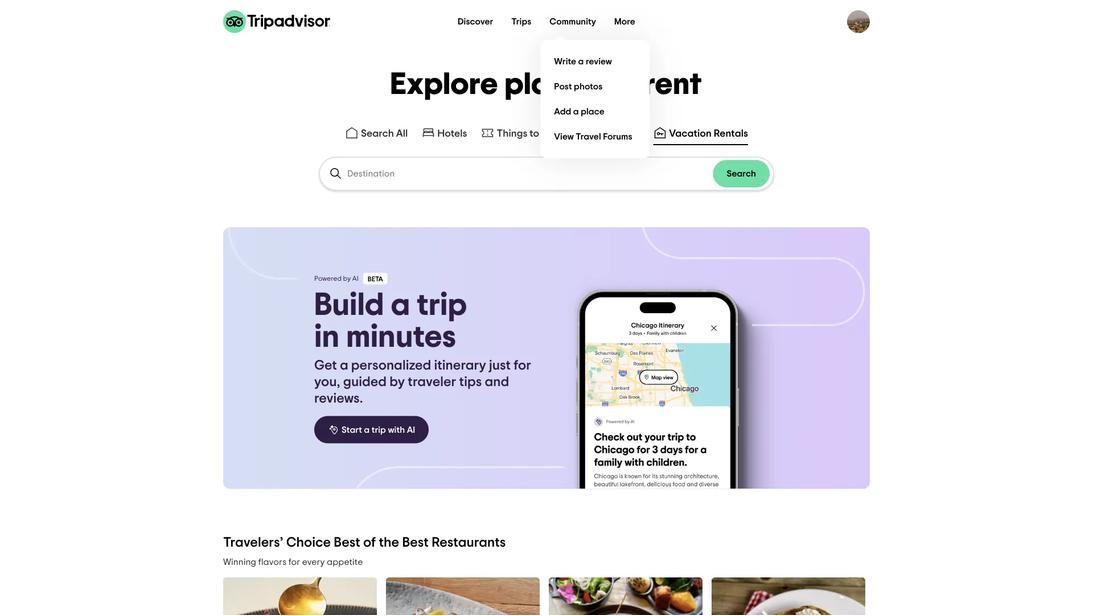 Task type: locate. For each thing, give the bounding box(es) containing it.
for left every
[[289, 558, 300, 567]]

post photos link
[[550, 74, 641, 99]]

trips button
[[503, 10, 541, 33]]

for right just
[[514, 359, 532, 373]]

to down review
[[607, 69, 638, 100]]

1 vertical spatial ai
[[407, 425, 415, 434]]

best
[[334, 536, 361, 550], [402, 536, 429, 550]]

every
[[302, 558, 325, 567]]

do
[[542, 128, 555, 138]]

1 horizontal spatial for
[[514, 359, 532, 373]]

1 horizontal spatial best
[[402, 536, 429, 550]]

a inside 'link'
[[579, 57, 584, 66]]

0 vertical spatial to
[[607, 69, 638, 100]]

add a place
[[555, 107, 605, 116]]

for inside get a personalized itinerary just for you, guided by traveler tips and reviews.
[[514, 359, 532, 373]]

1 vertical spatial to
[[530, 128, 540, 138]]

search image
[[329, 167, 343, 181]]

rentals
[[714, 128, 749, 138]]

best up appetite
[[334, 536, 361, 550]]

by right the powered
[[343, 275, 351, 282]]

0 horizontal spatial by
[[343, 275, 351, 282]]

to left do
[[530, 128, 540, 138]]

trip
[[417, 289, 467, 321], [372, 425, 386, 434]]

a right write
[[579, 57, 584, 66]]

1 horizontal spatial trip
[[417, 289, 467, 321]]

0 horizontal spatial ai
[[353, 275, 359, 282]]

1 vertical spatial search
[[727, 169, 757, 178]]

1 best from the left
[[334, 536, 361, 550]]

search button
[[714, 160, 770, 187]]

a inside build a trip in minutes
[[391, 289, 410, 321]]

restaurants button
[[566, 124, 642, 145]]

0 vertical spatial restaurants
[[584, 128, 640, 138]]

trip inside build a trip in minutes
[[417, 289, 467, 321]]

a for start
[[364, 425, 370, 434]]

beta
[[368, 276, 383, 283]]

get
[[315, 359, 337, 373]]

with
[[388, 425, 405, 434]]

tips
[[460, 376, 482, 389]]

0 vertical spatial trip
[[417, 289, 467, 321]]

0 horizontal spatial best
[[334, 536, 361, 550]]

menu
[[541, 40, 650, 158]]

discover
[[458, 17, 494, 26]]

1 horizontal spatial search
[[727, 169, 757, 178]]

to inside button
[[530, 128, 540, 138]]

build
[[315, 289, 384, 321]]

ai left "beta" on the left of the page
[[353, 275, 359, 282]]

winning
[[223, 558, 256, 567]]

vacation
[[670, 128, 712, 138]]

search all
[[361, 128, 408, 138]]

restaurants inside button
[[584, 128, 640, 138]]

rent
[[645, 69, 703, 100]]

Search search field
[[348, 169, 714, 179]]

1 horizontal spatial restaurants
[[584, 128, 640, 138]]

a inside get a personalized itinerary just for you, guided by traveler tips and reviews.
[[340, 359, 349, 373]]

tab list
[[0, 121, 1094, 148]]

trip for ai
[[372, 425, 386, 434]]

a
[[579, 57, 584, 66], [574, 107, 579, 116], [391, 289, 410, 321], [340, 359, 349, 373], [364, 425, 370, 434]]

0 horizontal spatial search
[[361, 128, 394, 138]]

search left all
[[361, 128, 394, 138]]

ai
[[353, 275, 359, 282], [407, 425, 415, 434]]

0 vertical spatial by
[[343, 275, 351, 282]]

0 horizontal spatial to
[[530, 128, 540, 138]]

powered
[[315, 275, 342, 282]]

hotels link
[[422, 126, 467, 140]]

0 vertical spatial for
[[514, 359, 532, 373]]

add
[[555, 107, 572, 116]]

more
[[615, 17, 636, 26]]

place
[[581, 107, 605, 116]]

for
[[514, 359, 532, 373], [289, 558, 300, 567]]

ai right with
[[407, 425, 415, 434]]

hotels
[[438, 128, 467, 138]]

0 horizontal spatial trip
[[372, 425, 386, 434]]

forums
[[603, 132, 633, 141]]

search for search all
[[361, 128, 394, 138]]

1 horizontal spatial ai
[[407, 425, 415, 434]]

search inside search all button
[[361, 128, 394, 138]]

things
[[497, 128, 528, 138]]

search down rentals
[[727, 169, 757, 178]]

search for search
[[727, 169, 757, 178]]

guided
[[343, 376, 387, 389]]

0 horizontal spatial restaurants
[[432, 536, 506, 550]]

things to do
[[497, 128, 555, 138]]

by
[[343, 275, 351, 282], [390, 376, 405, 389]]

search inside search button
[[727, 169, 757, 178]]

0 vertical spatial search
[[361, 128, 394, 138]]

1 horizontal spatial to
[[607, 69, 638, 100]]

of
[[364, 536, 376, 550]]

profile picture image
[[848, 10, 871, 33]]

a for build
[[391, 289, 410, 321]]

1 horizontal spatial by
[[390, 376, 405, 389]]

view travel forums link
[[550, 124, 641, 149]]

post
[[555, 82, 572, 91]]

build a trip in minutes
[[315, 289, 467, 353]]

vacation rentals
[[670, 128, 749, 138]]

trip inside button
[[372, 425, 386, 434]]

1 vertical spatial by
[[390, 376, 405, 389]]

1 vertical spatial for
[[289, 558, 300, 567]]

a right get
[[340, 359, 349, 373]]

the
[[379, 536, 400, 550]]

and
[[485, 376, 510, 389]]

things to do link
[[481, 126, 555, 140]]

start
[[342, 425, 362, 434]]

ai inside button
[[407, 425, 415, 434]]

view travel forums
[[555, 132, 633, 141]]

menu containing write a review
[[541, 40, 650, 158]]

a right build
[[391, 289, 410, 321]]

search
[[361, 128, 394, 138], [727, 169, 757, 178]]

a right add
[[574, 107, 579, 116]]

by down personalized
[[390, 376, 405, 389]]

restaurants
[[584, 128, 640, 138], [432, 536, 506, 550]]

0 vertical spatial ai
[[353, 275, 359, 282]]

add a place link
[[550, 99, 641, 124]]

travel
[[576, 132, 602, 141]]

just
[[489, 359, 511, 373]]

best right the on the left of page
[[402, 536, 429, 550]]

review
[[586, 57, 613, 66]]

a right start
[[364, 425, 370, 434]]

winning flavors for every appetite
[[223, 558, 363, 567]]

to
[[607, 69, 638, 100], [530, 128, 540, 138]]

1 vertical spatial trip
[[372, 425, 386, 434]]

a inside button
[[364, 425, 370, 434]]



Task type: vqa. For each thing, say whether or not it's contained in the screenshot.
just
yes



Task type: describe. For each thing, give the bounding box(es) containing it.
explore places to rent
[[391, 69, 703, 100]]

a for add
[[574, 107, 579, 116]]

flavors
[[258, 558, 287, 567]]

traveler
[[408, 376, 457, 389]]

2 best from the left
[[402, 536, 429, 550]]

places
[[505, 69, 601, 100]]

trip for minutes
[[417, 289, 467, 321]]

tab list containing search all
[[0, 121, 1094, 148]]

write
[[555, 57, 577, 66]]

travelers' choice best of the best restaurants
[[223, 536, 506, 550]]

more button
[[606, 10, 645, 33]]

you,
[[315, 376, 340, 389]]

reviews.
[[315, 392, 363, 406]]

community button
[[541, 10, 606, 33]]

personalized
[[351, 359, 432, 373]]

things to do button
[[479, 124, 557, 145]]

0 horizontal spatial for
[[289, 558, 300, 567]]

view
[[555, 132, 574, 141]]

trips
[[512, 17, 532, 26]]

write a review link
[[550, 49, 641, 74]]

powered by ai
[[315, 275, 359, 282]]

vacation rentals link
[[654, 126, 749, 140]]

community
[[550, 17, 597, 26]]

tripadvisor image
[[223, 10, 330, 33]]

minutes
[[346, 321, 456, 353]]

discover button
[[449, 10, 503, 33]]

explore
[[391, 69, 499, 100]]

post photos
[[555, 82, 603, 91]]

all
[[396, 128, 408, 138]]

travelers'
[[223, 536, 283, 550]]

search all button
[[343, 124, 410, 145]]

photos
[[574, 82, 603, 91]]

a for get
[[340, 359, 349, 373]]

write a review
[[555, 57, 613, 66]]

itinerary
[[434, 359, 487, 373]]

a for write
[[579, 57, 584, 66]]

get a personalized itinerary just for you, guided by traveler tips and reviews.
[[315, 359, 532, 406]]

in
[[315, 321, 340, 353]]

Search search field
[[320, 158, 774, 190]]

1 vertical spatial restaurants
[[432, 536, 506, 550]]

hotels button
[[420, 124, 470, 145]]

choice
[[286, 536, 331, 550]]

appetite
[[327, 558, 363, 567]]

vacation rentals button
[[651, 124, 751, 145]]

start a trip with ai
[[342, 425, 415, 434]]

restaurants link
[[568, 126, 640, 140]]

start a trip with ai button
[[315, 416, 429, 444]]

by inside get a personalized itinerary just for you, guided by traveler tips and reviews.
[[390, 376, 405, 389]]



